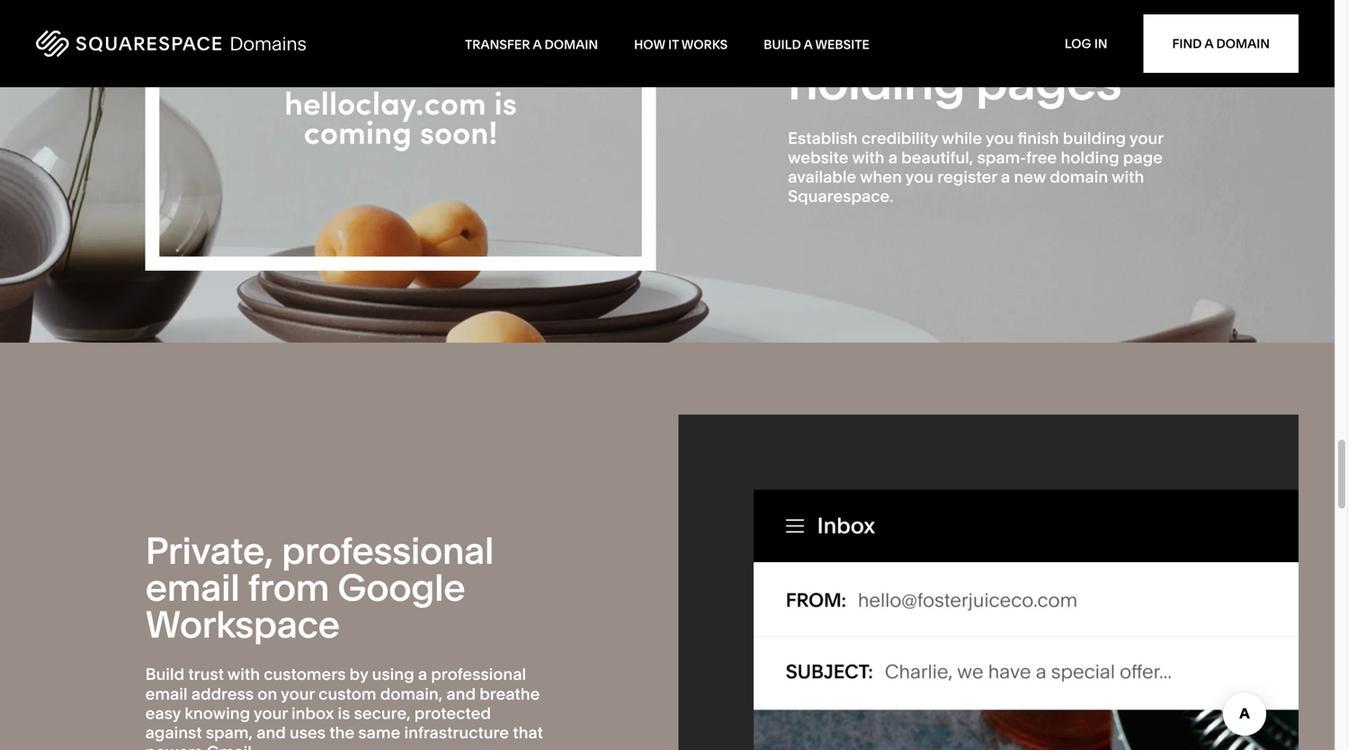 Task type: locate. For each thing, give the bounding box(es) containing it.
with inside build trust with customers by using a professional email address on your custom domain, and breathe easy knowing your inbox is secure, protected against spam, and uses the same infrastructure that powers gmail.
[[228, 665, 260, 684]]

the
[[330, 723, 355, 743]]

build for build trust with customers by using a professional email address on your custom domain, and breathe easy knowing your inbox is secure, protected against spam, and uses the same infrastructure that powers gmail.
[[145, 665, 185, 684]]

holding inside spam-free holding pages
[[788, 50, 965, 112]]

1 horizontal spatial build
[[764, 37, 801, 52]]

1 vertical spatial you
[[906, 167, 934, 187]]

credibility
[[862, 128, 939, 148]]

with
[[853, 148, 885, 167], [1112, 167, 1145, 187], [228, 665, 260, 684]]

build up the easy
[[145, 665, 185, 684]]

0 vertical spatial you
[[986, 128, 1014, 148]]

build for build a website
[[764, 37, 801, 52]]

professional inside private, professional email from google workspace
[[282, 528, 494, 574]]

trust
[[188, 665, 224, 684]]

using
[[372, 665, 414, 684]]

easy
[[145, 704, 181, 723]]

email up trust
[[145, 565, 240, 611]]

pages
[[976, 50, 1122, 112]]

spam-free holding pages
[[788, 0, 1122, 112]]

is
[[338, 704, 350, 723]]

holding up 'credibility' on the top right
[[788, 50, 965, 112]]

how it works link
[[634, 37, 728, 52]]

protected
[[415, 704, 491, 723]]

website
[[816, 37, 870, 52], [788, 148, 849, 167]]

a
[[1205, 36, 1214, 51], [533, 37, 542, 52], [804, 37, 813, 52], [889, 148, 898, 167], [1002, 167, 1011, 187], [418, 665, 427, 684]]

1 horizontal spatial domain
[[1050, 167, 1109, 187]]

page
[[1124, 148, 1163, 167]]

in
[[1095, 36, 1108, 51]]

infrastructure
[[404, 723, 509, 743]]

1 vertical spatial holding
[[1061, 148, 1120, 167]]

0 vertical spatial email
[[145, 565, 240, 611]]

build
[[764, 37, 801, 52], [145, 665, 185, 684]]

professional
[[282, 528, 494, 574], [431, 665, 526, 684]]

0 horizontal spatial domain
[[545, 37, 598, 52]]

with down building on the top
[[1112, 167, 1145, 187]]

0 vertical spatial professional
[[282, 528, 494, 574]]

register
[[938, 167, 998, 187]]

your
[[1130, 128, 1164, 148], [281, 684, 315, 704], [254, 704, 288, 723]]

1 vertical spatial free
[[1027, 148, 1057, 167]]

1 horizontal spatial you
[[986, 128, 1014, 148]]

with up the squarespace.
[[853, 148, 885, 167]]

customers
[[264, 665, 346, 684]]

knowing
[[185, 704, 250, 723]]

secure,
[[354, 704, 411, 723]]

building
[[1064, 128, 1127, 148]]

0 horizontal spatial build
[[145, 665, 185, 684]]

your right building on the top
[[1130, 128, 1164, 148]]

domain right find
[[1217, 36, 1271, 51]]

0 vertical spatial holding
[[788, 50, 965, 112]]

build trust with customers by using a professional email address on your custom domain, and breathe easy knowing your inbox is secure, protected against spam, and uses the same infrastructure that powers gmail.
[[145, 665, 543, 750]]

0 horizontal spatial you
[[906, 167, 934, 187]]

you
[[986, 128, 1014, 148], [906, 167, 934, 187]]

squarespace logo link
[[36, 24, 465, 63]]

domain for find a domain
[[1217, 36, 1271, 51]]

0 vertical spatial and
[[447, 684, 476, 704]]

domain right the transfer
[[545, 37, 598, 52]]

domain for transfer a domain
[[545, 37, 598, 52]]

domain
[[1217, 36, 1271, 51], [545, 37, 598, 52], [1050, 167, 1109, 187]]

domain down building on the top
[[1050, 167, 1109, 187]]

transfer a domain link
[[465, 37, 598, 52]]

2 horizontal spatial domain
[[1217, 36, 1271, 51]]

same
[[359, 723, 401, 743]]

1 vertical spatial professional
[[431, 665, 526, 684]]

0 vertical spatial build
[[764, 37, 801, 52]]

1 vertical spatial email
[[145, 684, 188, 704]]

1 email from the top
[[145, 565, 240, 611]]

email
[[145, 565, 240, 611], [145, 684, 188, 704]]

free inside establish credibility while you finish building your website with a beautiful, spam-free holding page available when you register a new domain with squarespace.
[[1027, 148, 1057, 167]]

holding left page
[[1061, 148, 1120, 167]]

that
[[513, 723, 543, 743]]

0 horizontal spatial holding
[[788, 50, 965, 112]]

with right trust
[[228, 665, 260, 684]]

you right while
[[986, 128, 1014, 148]]

email inside private, professional email from google workspace
[[145, 565, 240, 611]]

1 horizontal spatial holding
[[1061, 148, 1120, 167]]

2 email from the top
[[145, 684, 188, 704]]

build inside build trust with customers by using a professional email address on your custom domain, and breathe easy knowing your inbox is secure, protected against spam, and uses the same infrastructure that powers gmail.
[[145, 665, 185, 684]]

how it works
[[634, 37, 728, 52]]

1 vertical spatial website
[[788, 148, 849, 167]]

holding
[[788, 50, 965, 112], [1061, 148, 1120, 167]]

holding inside establish credibility while you finish building your website with a beautiful, spam-free holding page available when you register a new domain with squarespace.
[[1061, 148, 1120, 167]]

0 horizontal spatial and
[[257, 723, 286, 743]]

spam-
[[788, 0, 942, 62]]

powers
[[145, 742, 203, 750]]

desktop holding page image
[[145, 0, 656, 271]]

0 vertical spatial free
[[942, 0, 1035, 62]]

workspace
[[145, 602, 340, 648]]

free
[[942, 0, 1035, 62], [1027, 148, 1057, 167]]

spam,
[[206, 723, 253, 743]]

and up infrastructure
[[447, 684, 476, 704]]

find a domain
[[1173, 36, 1271, 51]]

private, professional email from google workspace
[[145, 528, 494, 648]]

find a domain link
[[1144, 14, 1299, 73]]

0 horizontal spatial with
[[228, 665, 260, 684]]

1 vertical spatial build
[[145, 665, 185, 684]]

new
[[1015, 167, 1046, 187]]

free inside spam-free holding pages
[[942, 0, 1035, 62]]

email up against
[[145, 684, 188, 704]]

your inside establish credibility while you finish building your website with a beautiful, spam-free holding page available when you register a new domain with squarespace.
[[1130, 128, 1164, 148]]

and left 'uses'
[[257, 723, 286, 743]]

you right when
[[906, 167, 934, 187]]

and
[[447, 684, 476, 704], [257, 723, 286, 743]]

gmail.
[[207, 742, 256, 750]]

build right "works"
[[764, 37, 801, 52]]



Task type: describe. For each thing, give the bounding box(es) containing it.
establish credibility while you finish building your website with a beautiful, spam-free holding page available when you register a new domain with squarespace.
[[788, 128, 1164, 206]]

squarespace logo image
[[36, 30, 306, 57]]

works
[[682, 37, 728, 52]]

a inside build trust with customers by using a professional email address on your custom domain, and breathe easy knowing your inbox is secure, protected against spam, and uses the same infrastructure that powers gmail.
[[418, 665, 427, 684]]

transfer
[[465, 37, 530, 52]]

establish
[[788, 128, 858, 148]]

domain,
[[380, 684, 443, 704]]

build a website
[[764, 37, 870, 52]]

professional inside build trust with customers by using a professional email address on your custom domain, and breathe easy knowing your inbox is secure, protected against spam, and uses the same infrastructure that powers gmail.
[[431, 665, 526, 684]]

1 vertical spatial and
[[257, 723, 286, 743]]

email inside build trust with customers by using a professional email address on your custom domain, and breathe easy knowing your inbox is secure, protected against spam, and uses the same infrastructure that powers gmail.
[[145, 684, 188, 704]]

it
[[669, 37, 679, 52]]

log
[[1065, 36, 1092, 51]]

transfer a domain
[[465, 37, 598, 52]]

domain inside establish credibility while you finish building your website with a beautiful, spam-free holding page available when you register a new domain with squarespace.
[[1050, 167, 1109, 187]]

inbox
[[292, 704, 334, 723]]

your right on
[[281, 684, 315, 704]]

spam-
[[978, 148, 1027, 167]]

breathe
[[480, 684, 540, 704]]

beautiful,
[[902, 148, 974, 167]]

available
[[788, 167, 857, 187]]

website inside establish credibility while you finish building your website with a beautiful, spam-free holding page available when you register a new domain with squarespace.
[[788, 148, 849, 167]]

squarespace.
[[788, 186, 894, 206]]

find
[[1173, 36, 1203, 51]]

on
[[258, 684, 277, 704]]

by
[[350, 665, 368, 684]]

your left 'uses'
[[254, 704, 288, 723]]

against
[[145, 723, 202, 743]]

uses
[[290, 723, 326, 743]]

private,
[[145, 528, 273, 574]]

address
[[191, 684, 254, 704]]

from
[[248, 565, 329, 611]]

build a website link
[[764, 37, 870, 52]]

finish
[[1018, 128, 1060, 148]]

log in link
[[1065, 36, 1108, 51]]

1 horizontal spatial with
[[853, 148, 885, 167]]

0 vertical spatial website
[[816, 37, 870, 52]]

google
[[338, 565, 465, 611]]

how
[[634, 37, 666, 52]]

custom
[[319, 684, 377, 704]]

log in
[[1065, 36, 1108, 51]]

while
[[942, 128, 983, 148]]

1 horizontal spatial and
[[447, 684, 476, 704]]

2 horizontal spatial with
[[1112, 167, 1145, 187]]

when
[[860, 167, 902, 187]]



Task type: vqa. For each thing, say whether or not it's contained in the screenshot.
option at the bottom of page
no



